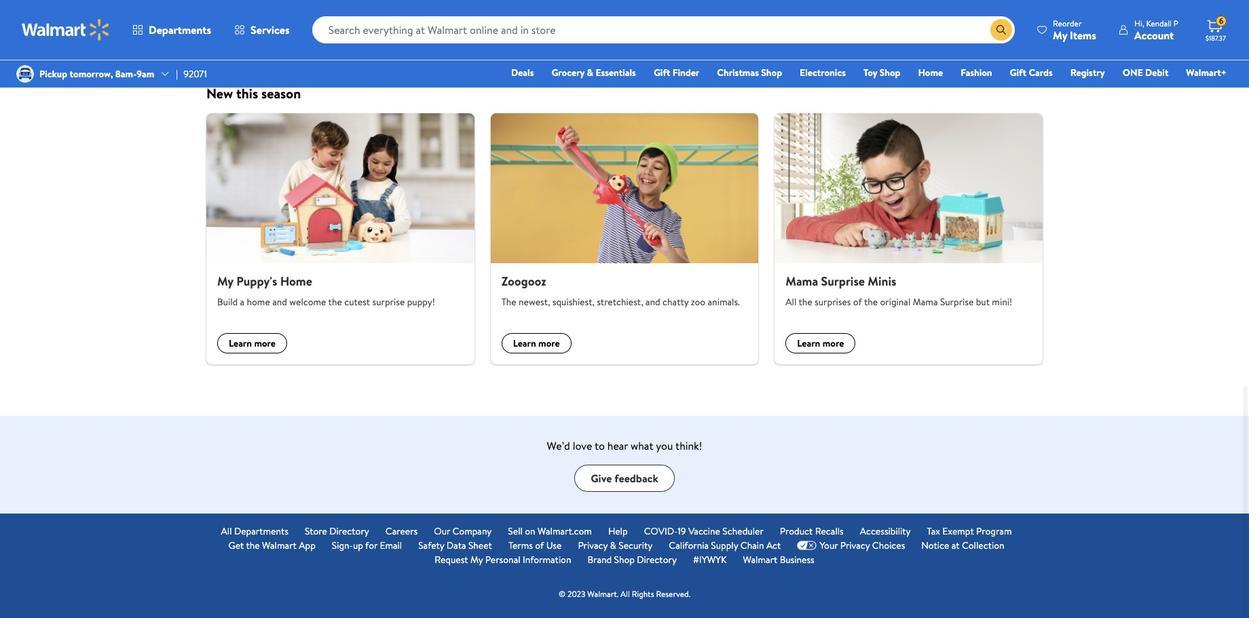 Task type: locate. For each thing, give the bounding box(es) containing it.
more down home
[[254, 337, 276, 350]]

home inside "link"
[[918, 66, 943, 79]]

your privacy choices link
[[797, 539, 905, 553]]

of inside the terms of use link
[[535, 539, 544, 553]]

of
[[853, 295, 862, 309], [535, 539, 544, 553]]

delivery down 91
[[383, 23, 412, 35]]

gift for gift cards
[[1010, 66, 1026, 79]]

#iywyk link
[[693, 553, 727, 567]]

0 vertical spatial my
[[1053, 27, 1067, 42]]

shipping
[[233, 42, 262, 54], [373, 42, 402, 54], [512, 42, 541, 54], [930, 42, 959, 54]]

0 horizontal spatial surprise
[[821, 273, 865, 290]]

4 2- from the left
[[909, 42, 916, 54]]

walmart down chain
[[743, 553, 777, 567]]

2 vertical spatial my
[[470, 553, 483, 567]]

hi,
[[1134, 17, 1144, 29]]

all left "surprises"
[[786, 295, 797, 309]]

1 vertical spatial walmart
[[743, 553, 777, 567]]

walmart left "app"
[[262, 539, 297, 553]]

0 vertical spatial walmart
[[262, 539, 297, 553]]

more inside mama surprise minis list item
[[823, 337, 844, 350]]

gift
[[654, 66, 670, 79], [1010, 66, 1026, 79]]

1 horizontal spatial mama
[[913, 295, 938, 309]]

1 horizontal spatial gift
[[1010, 66, 1026, 79]]

surprise up "surprises"
[[821, 273, 865, 290]]

one debit
[[1123, 66, 1169, 79]]

delivery
[[243, 23, 273, 35], [383, 23, 412, 35], [522, 23, 552, 35]]

pickup
[[212, 23, 235, 35], [351, 23, 375, 35], [491, 23, 514, 35], [39, 67, 67, 81]]

shop for christmas
[[761, 66, 782, 79]]

mini!
[[992, 295, 1012, 309]]

6 product group from the left
[[906, 0, 1026, 62]]

careers link
[[385, 525, 418, 539]]

surprise left but
[[940, 295, 974, 309]]

registry link
[[1064, 65, 1111, 80]]

2-day shipping
[[212, 42, 262, 54], [351, 42, 402, 54], [491, 42, 541, 54], [909, 42, 959, 54]]

2-day shipping up deals link
[[491, 42, 541, 54]]

toy shop
[[863, 66, 900, 79]]

2-day shipping down 91
[[351, 42, 402, 54]]

reorder my items
[[1053, 17, 1096, 42]]

of left use
[[535, 539, 544, 553]]

all left rights
[[621, 588, 630, 600]]

1 learn more from the left
[[229, 337, 276, 350]]

directory down security
[[637, 553, 677, 567]]

request my personal information link
[[435, 553, 571, 567]]

1 vertical spatial home
[[280, 273, 312, 290]]

0 vertical spatial &
[[587, 66, 593, 79]]

we'd
[[547, 438, 570, 453]]

 image
[[16, 65, 34, 83]]

2 and from the left
[[645, 295, 660, 309]]

services button
[[223, 14, 301, 46]]

2 learn from the left
[[513, 337, 536, 350]]

3 shipping from the left
[[512, 42, 541, 54]]

gift left the finder
[[654, 66, 670, 79]]

delivery up new this season
[[243, 23, 273, 35]]

2 vertical spatial all
[[621, 588, 630, 600]]

my down the sheet
[[470, 553, 483, 567]]

3 2-day shipping from the left
[[491, 42, 541, 54]]

1 horizontal spatial more
[[538, 337, 560, 350]]

2 delivery from the left
[[383, 23, 412, 35]]

terms of use link
[[508, 539, 562, 553]]

shipping down 91
[[373, 42, 402, 54]]

learn more down home
[[229, 337, 276, 350]]

1 horizontal spatial learn
[[513, 337, 536, 350]]

0 horizontal spatial departments
[[149, 22, 211, 37]]

4 shipping from the left
[[930, 42, 959, 54]]

1 privacy from the left
[[578, 539, 608, 553]]

2-day shipping down services
[[212, 42, 262, 54]]

shipping up the home "link"
[[930, 42, 959, 54]]

& for privacy
[[610, 539, 616, 553]]

learn down "surprises"
[[797, 337, 820, 350]]

2 product group from the left
[[348, 0, 469, 62]]

departments up get the walmart app link at the bottom left
[[234, 525, 288, 538]]

2-
[[212, 42, 219, 54], [351, 42, 359, 54], [491, 42, 498, 54], [909, 42, 916, 54]]

love
[[573, 438, 592, 453]]

privacy up brand
[[578, 539, 608, 553]]

learn down "newest,"
[[513, 337, 536, 350]]

debit
[[1145, 66, 1169, 79]]

notice at collection link
[[921, 539, 1004, 553]]

reorder
[[1053, 17, 1082, 29]]

1 horizontal spatial learn more
[[513, 337, 560, 350]]

2 shipping from the left
[[373, 42, 402, 54]]

shop for toy
[[880, 66, 900, 79]]

2 horizontal spatial all
[[786, 295, 797, 309]]

learn more down "newest,"
[[513, 337, 560, 350]]

season
[[261, 84, 301, 103]]

safety data sheet link
[[418, 539, 492, 553]]

1 horizontal spatial shop
[[761, 66, 782, 79]]

2 2-day shipping from the left
[[351, 42, 402, 54]]

0 vertical spatial all
[[786, 295, 797, 309]]

0 horizontal spatial home
[[280, 273, 312, 290]]

grocery
[[552, 66, 585, 79]]

company
[[452, 525, 492, 538]]

home
[[247, 295, 270, 309]]

0 vertical spatial surprise
[[821, 273, 865, 290]]

1 learn from the left
[[229, 337, 252, 350]]

1 vertical spatial my
[[217, 273, 233, 290]]

more inside my puppy's home list item
[[254, 337, 276, 350]]

more down "surprises"
[[823, 337, 844, 350]]

0 horizontal spatial my
[[217, 273, 233, 290]]

shipping up deals link
[[512, 42, 541, 54]]

0 horizontal spatial of
[[535, 539, 544, 553]]

1 and from the left
[[272, 295, 287, 309]]

mama right original
[[913, 295, 938, 309]]

2 horizontal spatial shop
[[880, 66, 900, 79]]

my left 'items'
[[1053, 27, 1067, 42]]

0 horizontal spatial &
[[587, 66, 593, 79]]

0 horizontal spatial delivery
[[243, 23, 273, 35]]

gift cards link
[[1004, 65, 1059, 80]]

1 gift from the left
[[654, 66, 670, 79]]

and left chatty
[[645, 295, 660, 309]]

cards
[[1029, 66, 1053, 79]]

email
[[380, 539, 402, 553]]

0 horizontal spatial directory
[[329, 525, 369, 538]]

my
[[1053, 27, 1067, 42], [217, 273, 233, 290], [470, 553, 483, 567]]

the down all departments
[[246, 539, 260, 553]]

tax
[[927, 525, 940, 538]]

1 vertical spatial mama
[[913, 295, 938, 309]]

walmart
[[262, 539, 297, 553], [743, 553, 777, 567]]

1 horizontal spatial home
[[918, 66, 943, 79]]

learn for puppy's
[[229, 337, 252, 350]]

0 horizontal spatial shop
[[614, 553, 635, 567]]

1 vertical spatial of
[[535, 539, 544, 553]]

product group containing 91
[[348, 0, 469, 62]]

1 vertical spatial &
[[610, 539, 616, 553]]

#iywyk
[[693, 553, 727, 567]]

0 vertical spatial directory
[[329, 525, 369, 538]]

1 horizontal spatial all
[[621, 588, 630, 600]]

home up welcome
[[280, 273, 312, 290]]

of right "surprises"
[[853, 295, 862, 309]]

1 horizontal spatial delivery
[[383, 23, 412, 35]]

3 delivery from the left
[[522, 23, 552, 35]]

0 horizontal spatial mama
[[786, 273, 818, 290]]

gift finder link
[[648, 65, 706, 80]]

2 horizontal spatial delivery
[[522, 23, 552, 35]]

surprises
[[815, 295, 851, 309]]

of inside the mama surprise minis all the surprises of the original mama surprise but mini!
[[853, 295, 862, 309]]

registry
[[1070, 66, 1105, 79]]

& right grocery
[[587, 66, 593, 79]]

& for grocery
[[587, 66, 593, 79]]

2 horizontal spatial learn more
[[797, 337, 844, 350]]

& down help
[[610, 539, 616, 553]]

0 horizontal spatial walmart
[[262, 539, 297, 553]]

zoogooz the newest, squishiest, stretchiest, and chatty zoo animals.
[[501, 273, 740, 309]]

1 shipping from the left
[[233, 42, 262, 54]]

3 more from the left
[[823, 337, 844, 350]]

shipping for product group containing 91
[[373, 42, 402, 54]]

1 horizontal spatial of
[[853, 295, 862, 309]]

0 horizontal spatial and
[[272, 295, 287, 309]]

1 horizontal spatial privacy
[[840, 539, 870, 553]]

all
[[786, 295, 797, 309], [221, 525, 232, 538], [621, 588, 630, 600]]

for
[[365, 539, 377, 553]]

learn
[[229, 337, 252, 350], [513, 337, 536, 350], [797, 337, 820, 350]]

4 product group from the left
[[627, 0, 748, 62]]

2 learn more from the left
[[513, 337, 560, 350]]

terms
[[508, 539, 533, 553]]

more
[[254, 337, 276, 350], [538, 337, 560, 350], [823, 337, 844, 350]]

learn more inside my puppy's home list item
[[229, 337, 276, 350]]

surprise
[[821, 273, 865, 290], [940, 295, 974, 309]]

92071
[[183, 67, 207, 81]]

use
[[546, 539, 562, 553]]

3 product group from the left
[[488, 0, 608, 62]]

christmas shop link
[[711, 65, 788, 80]]

2 day from the left
[[359, 42, 371, 54]]

the inside my puppy's home build a home and welcome the cutest surprise puppy!
[[328, 295, 342, 309]]

0 vertical spatial departments
[[149, 22, 211, 37]]

christmas shop
[[717, 66, 782, 79]]

and right home
[[272, 295, 287, 309]]

2 horizontal spatial learn
[[797, 337, 820, 350]]

2 more from the left
[[538, 337, 560, 350]]

0 horizontal spatial learn
[[229, 337, 252, 350]]

zoo
[[691, 295, 705, 309]]

learn more inside zoogooz list item
[[513, 337, 560, 350]]

0 vertical spatial home
[[918, 66, 943, 79]]

minis
[[868, 273, 896, 290]]

3 2- from the left
[[491, 42, 498, 54]]

|
[[176, 67, 178, 81]]

learn more down "surprises"
[[797, 337, 844, 350]]

0 horizontal spatial all
[[221, 525, 232, 538]]

1 horizontal spatial my
[[470, 553, 483, 567]]

55
[[810, 1, 819, 13]]

2 gift from the left
[[1010, 66, 1026, 79]]

gift left cards
[[1010, 66, 1026, 79]]

product recalls
[[780, 525, 844, 538]]

2 horizontal spatial my
[[1053, 27, 1067, 42]]

terms of use
[[508, 539, 562, 553]]

shipping down services
[[233, 42, 262, 54]]

product
[[780, 525, 813, 538]]

0 vertical spatial of
[[853, 295, 862, 309]]

2 horizontal spatial more
[[823, 337, 844, 350]]

day for product group containing 91
[[359, 42, 371, 54]]

0 horizontal spatial privacy
[[578, 539, 608, 553]]

covid-19 vaccine scheduler link
[[644, 525, 764, 539]]

learn down a
[[229, 337, 252, 350]]

items
[[1070, 27, 1096, 42]]

help link
[[608, 525, 628, 539]]

3 learn from the left
[[797, 337, 820, 350]]

privacy inside your privacy choices link
[[840, 539, 870, 553]]

zoogooz list item
[[482, 113, 767, 364]]

privacy
[[578, 539, 608, 553], [840, 539, 870, 553]]

1 vertical spatial departments
[[234, 525, 288, 538]]

privacy right your
[[840, 539, 870, 553]]

1 vertical spatial surprise
[[940, 295, 974, 309]]

learn inside my puppy's home list item
[[229, 337, 252, 350]]

2 privacy from the left
[[840, 539, 870, 553]]

0 horizontal spatial learn more
[[229, 337, 276, 350]]

one
[[1123, 66, 1143, 79]]

1 horizontal spatial directory
[[637, 553, 677, 567]]

delivery down the 87
[[522, 23, 552, 35]]

more down "newest,"
[[538, 337, 560, 350]]

home left fashion link
[[918, 66, 943, 79]]

walmart image
[[22, 19, 110, 41]]

shop right toy
[[880, 66, 900, 79]]

security
[[619, 539, 653, 553]]

puppy's
[[236, 273, 277, 290]]

directory up sign-
[[329, 525, 369, 538]]

0 horizontal spatial gift
[[654, 66, 670, 79]]

search icon image
[[996, 24, 1007, 35]]

sign-up for email link
[[332, 539, 402, 553]]

christmas
[[717, 66, 759, 79]]

learn inside zoogooz list item
[[513, 337, 536, 350]]

learn more inside mama surprise minis list item
[[797, 337, 844, 350]]

my puppy's home list item
[[198, 113, 482, 364]]

covid-
[[644, 525, 678, 538]]

3 learn more from the left
[[797, 337, 844, 350]]

1 product group from the left
[[209, 0, 329, 62]]

1 more from the left
[[254, 337, 276, 350]]

my up build
[[217, 273, 233, 290]]

0 vertical spatial mama
[[786, 273, 818, 290]]

walmart.
[[587, 588, 619, 600]]

pickup for product group containing pickup
[[212, 23, 235, 35]]

our company link
[[434, 525, 492, 539]]

1 day from the left
[[219, 42, 231, 54]]

2-day shipping up the home "link"
[[909, 42, 959, 54]]

help
[[608, 525, 628, 538]]

all up get
[[221, 525, 232, 538]]

1 horizontal spatial &
[[610, 539, 616, 553]]

my inside my puppy's home build a home and welcome the cutest surprise puppy!
[[217, 273, 233, 290]]

3 day from the left
[[498, 42, 510, 54]]

shop right "christmas" at the right top of page
[[761, 66, 782, 79]]

more for puppy's
[[254, 337, 276, 350]]

the left cutest
[[328, 295, 342, 309]]

1 horizontal spatial and
[[645, 295, 660, 309]]

mama up "surprises"
[[786, 273, 818, 290]]

departments up |
[[149, 22, 211, 37]]

privacy & security link
[[578, 539, 653, 553]]

all inside the mama surprise minis all the surprises of the original mama surprise but mini!
[[786, 295, 797, 309]]

fashion link
[[955, 65, 998, 80]]

feedback
[[615, 471, 658, 486]]

product group
[[209, 0, 329, 62], [348, 0, 469, 62], [488, 0, 608, 62], [627, 0, 748, 62], [767, 0, 887, 62], [906, 0, 1026, 62]]

2 2- from the left
[[351, 42, 359, 54]]

tomorrow,
[[70, 67, 113, 81]]

pickup for product group containing 87
[[491, 23, 514, 35]]

0 horizontal spatial more
[[254, 337, 276, 350]]

5 product group from the left
[[767, 0, 887, 62]]

© 2023 walmart. all rights reserved.
[[559, 588, 690, 600]]

give
[[591, 471, 612, 486]]

shop
[[761, 66, 782, 79], [880, 66, 900, 79], [614, 553, 635, 567]]

list
[[198, 113, 1051, 364]]

&
[[587, 66, 593, 79], [610, 539, 616, 553]]

1 2-day shipping from the left
[[212, 42, 262, 54]]

store
[[305, 525, 327, 538]]

1 horizontal spatial departments
[[234, 525, 288, 538]]

more inside zoogooz list item
[[538, 337, 560, 350]]

2-day shipping for product group containing 87
[[491, 42, 541, 54]]

learn inside mama surprise minis list item
[[797, 337, 820, 350]]

shop down privacy & security
[[614, 553, 635, 567]]

©
[[559, 588, 566, 600]]

shop for brand
[[614, 553, 635, 567]]



Task type: vqa. For each thing, say whether or not it's contained in the screenshot.
Goggles
no



Task type: describe. For each thing, give the bounding box(es) containing it.
privacy & security
[[578, 539, 653, 553]]

give feedback button
[[574, 465, 675, 492]]

california supply chain act
[[669, 539, 781, 553]]

kendall
[[1146, 17, 1172, 29]]

learn for the
[[513, 337, 536, 350]]

product recalls link
[[780, 525, 844, 539]]

home link
[[912, 65, 949, 80]]

4 day from the left
[[916, 42, 928, 54]]

exempt
[[942, 525, 974, 538]]

product group containing pickup
[[209, 0, 329, 62]]

my inside notice at collection request my personal information
[[470, 553, 483, 567]]

1 horizontal spatial walmart
[[743, 553, 777, 567]]

product group containing 291
[[906, 0, 1026, 62]]

my inside reorder my items
[[1053, 27, 1067, 42]]

toy shop link
[[857, 65, 907, 80]]

cutest
[[344, 295, 370, 309]]

pickup for product group containing 91
[[351, 23, 375, 35]]

get
[[228, 539, 244, 553]]

all for mama
[[786, 295, 797, 309]]

program
[[976, 525, 1012, 538]]

product group containing 124
[[627, 0, 748, 62]]

more for surprise
[[823, 337, 844, 350]]

california
[[669, 539, 709, 553]]

at
[[952, 539, 960, 553]]

learn more for the
[[513, 337, 560, 350]]

careers
[[385, 525, 418, 538]]

you
[[656, 438, 673, 453]]

stretchiest,
[[597, 295, 643, 309]]

fashion
[[961, 66, 992, 79]]

up
[[353, 539, 363, 553]]

gift cards
[[1010, 66, 1053, 79]]

store directory link
[[305, 525, 369, 539]]

delivery for 91
[[383, 23, 412, 35]]

shipping for product group containing pickup
[[233, 42, 262, 54]]

shipping for product group containing 87
[[512, 42, 541, 54]]

deals link
[[505, 65, 540, 80]]

store directory
[[305, 525, 369, 538]]

sell on walmart.com link
[[508, 525, 592, 539]]

electronics
[[800, 66, 846, 79]]

newest,
[[519, 295, 550, 309]]

19
[[678, 525, 686, 538]]

list containing my puppy's home
[[198, 113, 1051, 364]]

Walmart Site-Wide search field
[[312, 16, 1015, 43]]

surprise
[[372, 295, 405, 309]]

to
[[595, 438, 605, 453]]

departments inside popup button
[[149, 22, 211, 37]]

124
[[671, 1, 682, 13]]

learn more for puppy's
[[229, 337, 276, 350]]

my puppy's home build a home and welcome the cutest surprise puppy!
[[217, 273, 435, 309]]

a
[[240, 295, 244, 309]]

collection
[[962, 539, 1004, 553]]

1 delivery from the left
[[243, 23, 273, 35]]

essentials
[[596, 66, 636, 79]]

the inside 'tax exempt program get the walmart app'
[[246, 539, 260, 553]]

gift finder
[[654, 66, 699, 79]]

new this season
[[206, 84, 301, 103]]

recalls
[[815, 525, 844, 538]]

4 2-day shipping from the left
[[909, 42, 959, 54]]

87
[[531, 1, 540, 13]]

tax exempt program link
[[927, 525, 1012, 539]]

notice at collection request my personal information
[[435, 539, 1004, 567]]

tax exempt program get the walmart app
[[228, 525, 1012, 553]]

| 92071
[[176, 67, 207, 81]]

brand
[[588, 553, 612, 567]]

hi, kendall p account
[[1134, 17, 1178, 42]]

and inside zoogooz the newest, squishiest, stretchiest, and chatty zoo animals.
[[645, 295, 660, 309]]

1 vertical spatial directory
[[637, 553, 677, 567]]

what
[[631, 438, 653, 453]]

personal
[[485, 553, 520, 567]]

hear
[[607, 438, 628, 453]]

day for product group containing 87
[[498, 42, 510, 54]]

2-day shipping for product group containing pickup
[[212, 42, 262, 54]]

choices
[[872, 539, 905, 553]]

all for ©
[[621, 588, 630, 600]]

walmart.com
[[538, 525, 592, 538]]

deals
[[511, 66, 534, 79]]

brand shop directory link
[[588, 553, 677, 567]]

2-day shipping for product group containing 91
[[351, 42, 402, 54]]

scheduler
[[722, 525, 764, 538]]

the
[[501, 295, 516, 309]]

this
[[236, 84, 258, 103]]

and inside my puppy's home build a home and welcome the cutest surprise puppy!
[[272, 295, 287, 309]]

safety
[[418, 539, 444, 553]]

product group containing 55
[[767, 0, 887, 62]]

sheet
[[468, 539, 492, 553]]

pickup tomorrow, 8am-9am
[[39, 67, 154, 81]]

more for the
[[538, 337, 560, 350]]

the left "surprises"
[[799, 295, 812, 309]]

supply
[[711, 539, 738, 553]]

walmart business
[[743, 553, 814, 567]]

8am-
[[115, 67, 137, 81]]

1 2- from the left
[[212, 42, 219, 54]]

9am
[[137, 67, 154, 81]]

departments button
[[121, 14, 223, 46]]

home inside my puppy's home build a home and welcome the cutest surprise puppy!
[[280, 273, 312, 290]]

walmart inside 'tax exempt program get the walmart app'
[[262, 539, 297, 553]]

delivery for 87
[[522, 23, 552, 35]]

walmart business link
[[743, 553, 814, 567]]

our
[[434, 525, 450, 538]]

Search search field
[[312, 16, 1015, 43]]

1 vertical spatial all
[[221, 525, 232, 538]]

1 horizontal spatial surprise
[[940, 295, 974, 309]]

$187.37
[[1206, 33, 1226, 43]]

the down minis on the top right of page
[[864, 295, 878, 309]]

act
[[766, 539, 781, 553]]

reserved.
[[656, 588, 690, 600]]

covid-19 vaccine scheduler
[[644, 525, 764, 538]]

gift for gift finder
[[654, 66, 670, 79]]

chain
[[740, 539, 764, 553]]

product group containing 87
[[488, 0, 608, 62]]

think!
[[675, 438, 702, 453]]

day for product group containing pickup
[[219, 42, 231, 54]]

walmart+ link
[[1180, 65, 1233, 80]]

6
[[1219, 15, 1223, 27]]

electronics link
[[794, 65, 852, 80]]

learn for surprise
[[797, 337, 820, 350]]

privacy choices icon image
[[797, 541, 817, 551]]

privacy inside the privacy & security link
[[578, 539, 608, 553]]

one debit link
[[1117, 65, 1175, 80]]

notice
[[921, 539, 949, 553]]

sell
[[508, 525, 523, 538]]

squishiest,
[[552, 295, 595, 309]]

mama surprise minis list item
[[767, 113, 1051, 364]]

sell on walmart.com
[[508, 525, 592, 538]]

learn more for surprise
[[797, 337, 844, 350]]



